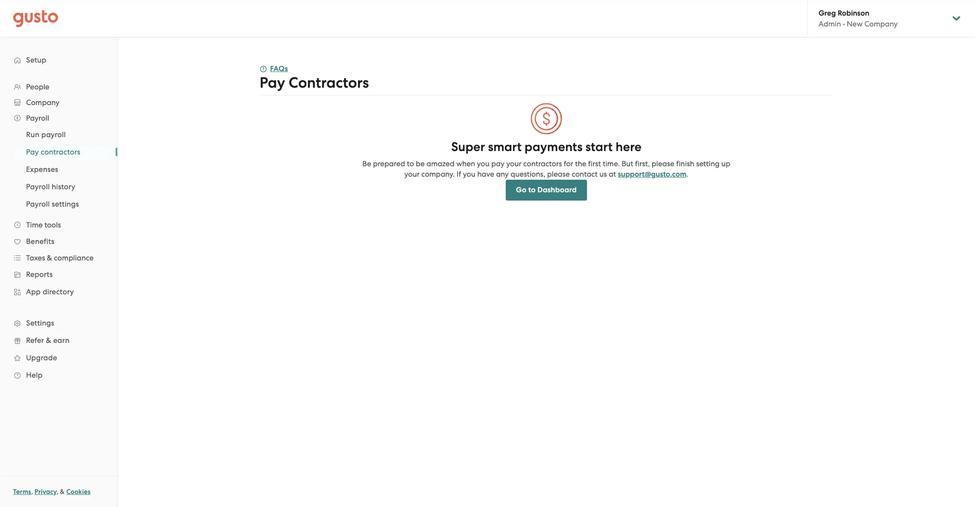 Task type: locate. For each thing, give the bounding box(es) containing it.
0 horizontal spatial contractors
[[41, 148, 80, 157]]

go to dashboard
[[516, 186, 577, 195]]

you up have
[[477, 160, 490, 168]]

time
[[26, 221, 43, 230]]

1 vertical spatial contractors
[[524, 160, 562, 168]]

upgrade link
[[9, 350, 109, 366]]

pay inside pay contractors link
[[26, 148, 39, 157]]

your up any
[[507, 160, 522, 168]]

1 vertical spatial payroll
[[26, 183, 50, 191]]

, left the "privacy" link
[[31, 489, 33, 497]]

prepared
[[373, 160, 405, 168]]

benefits
[[26, 237, 54, 246]]

terms , privacy , & cookies
[[13, 489, 91, 497]]

support@gusto.com
[[618, 170, 687, 179]]

& left earn at the bottom
[[46, 337, 51, 345]]

support@gusto.com link
[[618, 170, 687, 179]]

greg
[[819, 9, 837, 18]]

home image
[[13, 10, 58, 27]]

1 horizontal spatial please
[[652, 160, 675, 168]]

settings
[[52, 200, 79, 209]]

1 vertical spatial pay
[[26, 148, 39, 157]]

0 vertical spatial your
[[507, 160, 522, 168]]

1 horizontal spatial company
[[865, 20, 898, 28]]

app
[[26, 288, 41, 297]]

you
[[477, 160, 490, 168], [463, 170, 476, 179]]

refer
[[26, 337, 44, 345]]

contact
[[572, 170, 598, 179]]

your
[[507, 160, 522, 168], [405, 170, 420, 179]]

settings link
[[9, 316, 109, 331]]

0 vertical spatial please
[[652, 160, 675, 168]]

contractors inside be prepared to be amazed when you pay your contractors for the first time. but first, please finish setting up your company. if you have any questions, please contact us at
[[524, 160, 562, 168]]

2 list from the top
[[0, 126, 117, 213]]

payroll inside dropdown button
[[26, 114, 49, 123]]

to
[[407, 160, 414, 168], [529, 186, 536, 195]]

& for compliance
[[47, 254, 52, 263]]

here
[[616, 140, 642, 155]]

contractors down super smart payments start here
[[524, 160, 562, 168]]

pay
[[260, 74, 285, 92], [26, 148, 39, 157]]

0 vertical spatial pay
[[260, 74, 285, 92]]

be
[[416, 160, 425, 168]]

pay contractors
[[26, 148, 80, 157]]

up
[[722, 160, 731, 168]]

pay
[[492, 160, 505, 168]]

pay for pay contractors
[[260, 74, 285, 92]]

company down people
[[26, 98, 59, 107]]

pay down the 'faqs'
[[260, 74, 285, 92]]

payroll for payroll history
[[26, 183, 50, 191]]

company
[[865, 20, 898, 28], [26, 98, 59, 107]]

0 horizontal spatial your
[[405, 170, 420, 179]]

1 horizontal spatial ,
[[57, 489, 58, 497]]

start
[[586, 140, 613, 155]]

us
[[600, 170, 607, 179]]

privacy link
[[35, 489, 57, 497]]

3 payroll from the top
[[26, 200, 50, 209]]

0 vertical spatial to
[[407, 160, 414, 168]]

1 vertical spatial you
[[463, 170, 476, 179]]

app directory link
[[9, 284, 109, 300]]

2 , from the left
[[57, 489, 58, 497]]

payroll
[[41, 130, 66, 139]]

0 vertical spatial contractors
[[41, 148, 80, 157]]

contractors
[[41, 148, 80, 157], [524, 160, 562, 168]]

contractors down run payroll link
[[41, 148, 80, 157]]

smart
[[488, 140, 522, 155]]

payroll down "expenses"
[[26, 183, 50, 191]]

please
[[652, 160, 675, 168], [548, 170, 570, 179]]

your down the "be"
[[405, 170, 420, 179]]

when
[[457, 160, 476, 168]]

pay for pay contractors
[[26, 148, 39, 157]]

pay down "run"
[[26, 148, 39, 157]]

& right taxes
[[47, 254, 52, 263]]

& for earn
[[46, 337, 51, 345]]

payroll inside 'link'
[[26, 183, 50, 191]]

0 vertical spatial payroll
[[26, 114, 49, 123]]

settings
[[26, 319, 54, 328]]

to left the "be"
[[407, 160, 414, 168]]

company.
[[422, 170, 455, 179]]

0 horizontal spatial ,
[[31, 489, 33, 497]]

company right new
[[865, 20, 898, 28]]

0 vertical spatial &
[[47, 254, 52, 263]]

2 vertical spatial &
[[60, 489, 65, 497]]

& left cookies button
[[60, 489, 65, 497]]

refer & earn
[[26, 337, 70, 345]]

list containing run payroll
[[0, 126, 117, 213]]

you right the "if"
[[463, 170, 476, 179]]

0 horizontal spatial to
[[407, 160, 414, 168]]

setup
[[26, 56, 46, 64]]

questions,
[[511, 170, 546, 179]]

payroll up "run"
[[26, 114, 49, 123]]

terms
[[13, 489, 31, 497]]

help link
[[9, 368, 109, 384]]

2 payroll from the top
[[26, 183, 50, 191]]

1 horizontal spatial contractors
[[524, 160, 562, 168]]

list
[[0, 79, 117, 384], [0, 126, 117, 213]]

people
[[26, 83, 49, 91]]

app directory
[[26, 288, 74, 297]]

0 vertical spatial you
[[477, 160, 490, 168]]

0 horizontal spatial please
[[548, 170, 570, 179]]

payroll button
[[9, 110, 109, 126]]

1 horizontal spatial you
[[477, 160, 490, 168]]

list containing people
[[0, 79, 117, 384]]

to right go
[[529, 186, 536, 195]]

payroll up time
[[26, 200, 50, 209]]

2 vertical spatial payroll
[[26, 200, 50, 209]]

please down 'for'
[[548, 170, 570, 179]]

0 horizontal spatial company
[[26, 98, 59, 107]]

0 vertical spatial company
[[865, 20, 898, 28]]

first
[[589, 160, 601, 168]]

, left cookies button
[[57, 489, 58, 497]]

1 vertical spatial company
[[26, 98, 59, 107]]

please up support@gusto.com .
[[652, 160, 675, 168]]

upgrade
[[26, 354, 57, 363]]

1 payroll from the top
[[26, 114, 49, 123]]

1 vertical spatial please
[[548, 170, 570, 179]]

1 vertical spatial &
[[46, 337, 51, 345]]

1 horizontal spatial to
[[529, 186, 536, 195]]

privacy
[[35, 489, 57, 497]]

,
[[31, 489, 33, 497], [57, 489, 58, 497]]

reports link
[[9, 267, 109, 283]]

greg robinson admin • new company
[[819, 9, 898, 28]]

& inside dropdown button
[[47, 254, 52, 263]]

1 list from the top
[[0, 79, 117, 384]]

0 horizontal spatial pay
[[26, 148, 39, 157]]

&
[[47, 254, 52, 263], [46, 337, 51, 345], [60, 489, 65, 497]]

payroll
[[26, 114, 49, 123], [26, 183, 50, 191], [26, 200, 50, 209]]

1 horizontal spatial pay
[[260, 74, 285, 92]]



Task type: describe. For each thing, give the bounding box(es) containing it.
payroll settings link
[[16, 197, 109, 212]]

help
[[26, 371, 43, 380]]

1 vertical spatial to
[[529, 186, 536, 195]]

illustration of a coin image
[[531, 103, 563, 135]]

be prepared to be amazed when you pay your contractors for the first time. but first, please finish setting up your company. if you have any questions, please contact us at
[[363, 160, 731, 179]]

finish
[[677, 160, 695, 168]]

expenses link
[[16, 162, 109, 177]]

•
[[843, 20, 846, 28]]

history
[[52, 183, 75, 191]]

go to dashboard link
[[506, 180, 588, 201]]

faqs
[[270, 64, 288, 73]]

pay contractors
[[260, 74, 369, 92]]

gusto navigation element
[[0, 37, 117, 398]]

run payroll link
[[16, 127, 109, 143]]

payroll history
[[26, 183, 75, 191]]

be
[[363, 160, 371, 168]]

expenses
[[26, 165, 58, 174]]

1 horizontal spatial your
[[507, 160, 522, 168]]

refer & earn link
[[9, 333, 109, 349]]

have
[[478, 170, 495, 179]]

run payroll
[[26, 130, 66, 139]]

setting
[[697, 160, 720, 168]]

cookies
[[66, 489, 91, 497]]

the
[[576, 160, 587, 168]]

payroll for payroll settings
[[26, 200, 50, 209]]

time.
[[603, 160, 620, 168]]

time tools button
[[9, 217, 109, 233]]

robinson
[[838, 9, 870, 18]]

new
[[847, 20, 863, 28]]

pay contractors link
[[16, 144, 109, 160]]

contractors
[[289, 74, 369, 92]]

tools
[[44, 221, 61, 230]]

faqs button
[[260, 64, 288, 74]]

payroll for payroll
[[26, 114, 49, 123]]

company inside 'greg robinson admin • new company'
[[865, 20, 898, 28]]

amazed
[[427, 160, 455, 168]]

at
[[609, 170, 616, 179]]

people button
[[9, 79, 109, 95]]

go
[[516, 186, 527, 195]]

taxes
[[26, 254, 45, 263]]

directory
[[43, 288, 74, 297]]

setup link
[[9, 52, 109, 68]]

terms link
[[13, 489, 31, 497]]

run
[[26, 130, 39, 139]]

compliance
[[54, 254, 94, 263]]

any
[[496, 170, 509, 179]]

payroll history link
[[16, 179, 109, 195]]

contractors inside pay contractors link
[[41, 148, 80, 157]]

super smart payments start here
[[452, 140, 642, 155]]

1 vertical spatial your
[[405, 170, 420, 179]]

super
[[452, 140, 485, 155]]

to inside be prepared to be amazed when you pay your contractors for the first time. but first, please finish setting up your company. if you have any questions, please contact us at
[[407, 160, 414, 168]]

company button
[[9, 95, 109, 110]]

for
[[564, 160, 574, 168]]

benefits link
[[9, 234, 109, 250]]

taxes & compliance
[[26, 254, 94, 263]]

but
[[622, 160, 634, 168]]

earn
[[53, 337, 70, 345]]

0 horizontal spatial you
[[463, 170, 476, 179]]

1 , from the left
[[31, 489, 33, 497]]

time tools
[[26, 221, 61, 230]]

payroll settings
[[26, 200, 79, 209]]

admin
[[819, 20, 842, 28]]

taxes & compliance button
[[9, 250, 109, 266]]

company inside dropdown button
[[26, 98, 59, 107]]

reports
[[26, 270, 53, 279]]

.
[[687, 170, 689, 179]]

payments
[[525, 140, 583, 155]]

cookies button
[[66, 487, 91, 498]]

support@gusto.com .
[[618, 170, 689, 179]]

dashboard
[[538, 186, 577, 195]]

first,
[[636, 160, 650, 168]]

if
[[457, 170, 462, 179]]



